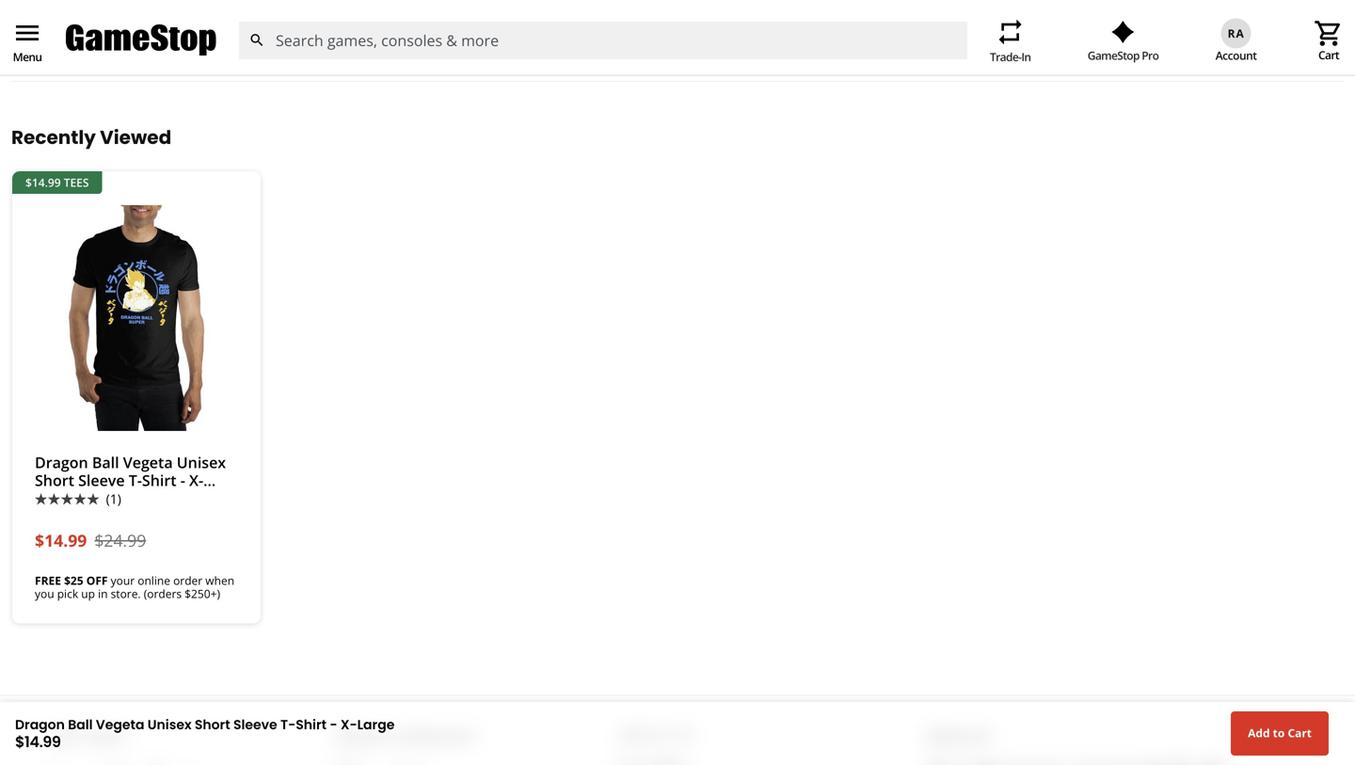 Task type: describe. For each thing, give the bounding box(es) containing it.
recently
[[11, 124, 96, 150]]

free $25 off
[[35, 573, 108, 588]]

deals
[[531, 43, 564, 60]]

vegeta for dragon ball vegeta unisex short sleeve t-shirt - x-large $14.99
[[96, 716, 144, 734]]

$14.99 inside dragon ball vegeta unisex short sleeve t-shirt - x-large $14.99
[[15, 731, 61, 752]]

gamestop image
[[66, 22, 216, 58]]

t- for dragon ball vegeta unisex short sleeve t-shirt - x-large $14.99
[[280, 716, 296, 734]]

repeat trade-in
[[990, 17, 1031, 64]]

add
[[1248, 725, 1270, 741]]

your
[[111, 573, 135, 588]]

legal & privacy
[[335, 725, 476, 749]]

short for dragon ball vegeta unisex short sleeve t-shirt - x-large $14.99
[[195, 716, 230, 734]]

you
[[35, 586, 54, 602]]

top
[[505, 43, 528, 60]]

account
[[1216, 47, 1257, 63]]

about
[[618, 725, 670, 746]]

unisex for dragon ball vegeta unisex short sleeve t-shirt - x-large $14.99
[[148, 716, 192, 734]]

cart inside add to cart button
[[1288, 725, 1312, 741]]

legal
[[335, 725, 384, 749]]

1 store from the left
[[70, 43, 102, 60]]

pick
[[57, 586, 78, 602]]

payload
[[1253, 43, 1298, 60]]

$14.99 $24.99
[[35, 529, 146, 551]]

shop my store link
[[15, 43, 102, 60]]

menu
[[13, 49, 42, 65]]

up
[[969, 725, 991, 749]]

shop my store
[[15, 43, 102, 60]]

digital
[[289, 43, 327, 60]]

menu menu
[[12, 18, 42, 65]]

- for dragon ball vegeta unisex short sleeve t-shirt - x-large $14.99
[[330, 716, 337, 734]]

- for dragon ball vegeta unisex short sleeve t-shirt - x- large
[[180, 470, 185, 490]]

large for dragon ball vegeta unisex short sleeve t-shirt - x-large $14.99
[[357, 716, 395, 734]]

privacy
[[404, 725, 476, 749]]

add to cart button
[[1231, 711, 1329, 756]]

ball for dragon ball vegeta unisex short sleeve t-shirt - x-large $14.99
[[68, 716, 93, 734]]

search button
[[238, 21, 276, 59]]

same day delivery
[[148, 43, 259, 60]]

tees
[[64, 174, 89, 190]]

white
[[1216, 43, 1250, 60]]

digital store link
[[289, 43, 362, 60]]

day
[[184, 43, 207, 60]]

cart inside shopping_cart cart
[[1319, 47, 1339, 63]]

track order link
[[1051, 43, 1138, 60]]

$250+)
[[185, 586, 220, 602]]

help
[[88, 725, 126, 749]]

same
[[148, 43, 181, 60]]

ra account
[[1216, 25, 1257, 63]]

my
[[48, 43, 67, 60]]

dragon for dragon ball vegeta unisex short sleeve t-shirt - x- large
[[35, 452, 88, 472]]

track order
[[1070, 43, 1138, 60]]

order
[[1104, 43, 1138, 60]]

viewed
[[100, 124, 171, 150]]

pro
[[1142, 47, 1159, 63]]

gamestop pro link
[[1088, 21, 1159, 63]]

unisex for dragon ball vegeta unisex short sleeve t-shirt - x- large
[[177, 452, 226, 472]]

games
[[910, 43, 952, 60]]

ra
[[1228, 25, 1245, 41]]

pre-
[[594, 43, 618, 60]]

sign up
[[926, 725, 991, 749]]

x- for dragon ball vegeta unisex short sleeve t-shirt - x-large $14.99
[[341, 716, 357, 734]]

sleeve for dragon ball vegeta unisex short sleeve t-shirt - x- large
[[78, 470, 125, 490]]

your online order when you pick up in store. (orders $250+)
[[35, 573, 234, 602]]

2 store from the left
[[330, 43, 362, 60]]

dragon ball vegeta unisex short sleeve t-shirt - x-large $14.99
[[15, 716, 395, 752]]

$25
[[64, 573, 83, 588]]

up
[[81, 586, 95, 602]]

dragon for dragon ball vegeta unisex short sleeve t-shirt - x-large $14.99
[[15, 716, 65, 734]]

consoles link
[[789, 43, 843, 60]]



Task type: locate. For each thing, give the bounding box(es) containing it.
1 vertical spatial sleeve
[[233, 716, 277, 734]]

new releases link
[[392, 43, 475, 60]]

1 vertical spatial large
[[357, 716, 395, 734]]

gamestop pro icon image
[[1112, 21, 1135, 43]]

in
[[98, 586, 108, 602]]

0 vertical spatial ball
[[92, 452, 119, 472]]

large left privacy
[[357, 716, 395, 734]]

ben
[[1190, 43, 1213, 60]]

- left &
[[330, 716, 337, 734]]

vegeta for dragon ball vegeta unisex short sleeve t-shirt - x- large
[[123, 452, 173, 472]]

dragon
[[35, 452, 88, 472], [15, 716, 65, 734]]

$14.99 tees
[[25, 174, 89, 190]]

store right digital
[[330, 43, 362, 60]]

to
[[1273, 725, 1285, 741]]

0 horizontal spatial x-
[[189, 470, 203, 490]]

1 horizontal spatial sleeve
[[233, 716, 277, 734]]

ball for dragon ball vegeta unisex short sleeve t-shirt - x- large
[[92, 452, 119, 472]]

video
[[873, 43, 907, 60]]

get help
[[53, 725, 126, 749]]

get
[[53, 725, 84, 749]]

short inside dragon ball vegeta unisex short sleeve t-shirt - x-large $14.99
[[195, 716, 230, 734]]

video games
[[873, 43, 952, 60]]

- inside "dragon ball vegeta unisex short sleeve t-shirt - x- large"
[[180, 470, 185, 490]]

new
[[392, 43, 420, 60]]

t-
[[129, 470, 142, 490], [280, 716, 296, 734]]

(1)
[[106, 490, 121, 508]]

1 horizontal spatial -
[[330, 716, 337, 734]]

1 vertical spatial cart
[[1288, 725, 1312, 741]]

$14.99 left help
[[15, 731, 61, 752]]

shopping_cart cart
[[1314, 18, 1344, 63]]

shirt inside dragon ball vegeta unisex short sleeve t-shirt - x-large $14.99
[[296, 716, 327, 734]]

track
[[1070, 43, 1101, 60]]

ball
[[92, 452, 119, 472], [68, 716, 93, 734]]

0 vertical spatial sleeve
[[78, 470, 125, 490]]

1 vertical spatial $14.99
[[35, 529, 87, 551]]

t- left legal
[[280, 716, 296, 734]]

1 horizontal spatial x-
[[341, 716, 357, 734]]

ball inside dragon ball vegeta unisex short sleeve t-shirt - x-large $14.99
[[68, 716, 93, 734]]

us
[[674, 725, 694, 746]]

0 horizontal spatial sleeve
[[78, 470, 125, 490]]

t- right (1)
[[129, 470, 142, 490]]

collectibles link
[[691, 43, 759, 60]]

gamestop
[[1088, 47, 1140, 63]]

$14.99 for $14.99 tees
[[25, 174, 61, 190]]

large
[[35, 488, 75, 508], [357, 716, 395, 734]]

(orders
[[144, 586, 182, 602]]

delivery
[[210, 43, 259, 60]]

trade-
[[990, 49, 1021, 64]]

x- inside dragon ball vegeta unisex short sleeve t-shirt - x-large $14.99
[[341, 716, 357, 734]]

online
[[138, 573, 170, 588]]

1 vertical spatial t-
[[280, 716, 296, 734]]

$24.99
[[94, 529, 146, 551]]

shop
[[15, 43, 45, 60]]

pre-owned link
[[594, 43, 661, 60]]

large for dragon ball vegeta unisex short sleeve t-shirt - x- large
[[35, 488, 75, 508]]

0 vertical spatial -
[[180, 470, 185, 490]]

free
[[35, 573, 61, 588]]

shirt for dragon ball vegeta unisex short sleeve t-shirt - x-large $14.99
[[296, 716, 327, 734]]

x- inside "dragon ball vegeta unisex short sleeve t-shirt - x- large"
[[189, 470, 203, 490]]

dragon ball vegeta unisex short sleeve t-shirt - x- large
[[35, 452, 226, 508]]

x- left &
[[341, 716, 357, 734]]

1 vertical spatial dragon
[[15, 716, 65, 734]]

when
[[205, 573, 234, 588]]

new releases
[[392, 43, 475, 60]]

vegeta up $24.99
[[123, 452, 173, 472]]

collectibles
[[691, 43, 759, 60]]

top deals link
[[505, 43, 564, 60]]

large inside dragon ball vegeta unisex short sleeve t-shirt - x-large $14.99
[[357, 716, 395, 734]]

unisex inside "dragon ball vegeta unisex short sleeve t-shirt - x- large"
[[177, 452, 226, 472]]

large inside "dragon ball vegeta unisex short sleeve t-shirt - x- large"
[[35, 488, 75, 508]]

store right my
[[70, 43, 102, 60]]

1 horizontal spatial large
[[357, 716, 395, 734]]

shirt left legal
[[296, 716, 327, 734]]

shirt
[[142, 470, 177, 490], [296, 716, 327, 734]]

0 vertical spatial shirt
[[142, 470, 177, 490]]

cart
[[1319, 47, 1339, 63], [1288, 725, 1312, 741]]

short
[[35, 470, 74, 490], [195, 716, 230, 734]]

$14.99 left tees
[[25, 174, 61, 190]]

unisex
[[177, 452, 226, 472], [148, 716, 192, 734]]

store.
[[111, 586, 141, 602]]

0 vertical spatial short
[[35, 470, 74, 490]]

same day delivery link
[[148, 43, 259, 60]]

$14.99 up free $25 off
[[35, 529, 87, 551]]

0 horizontal spatial short
[[35, 470, 74, 490]]

menu
[[12, 18, 42, 48]]

$14.99 for $14.99 $24.99
[[35, 529, 87, 551]]

0 horizontal spatial t-
[[129, 470, 142, 490]]

about us
[[618, 725, 694, 746]]

repeat
[[995, 17, 1026, 47]]

video games link
[[873, 43, 952, 60]]

0 horizontal spatial large
[[35, 488, 75, 508]]

0 horizontal spatial -
[[180, 470, 185, 490]]

releases
[[423, 43, 475, 60]]

x- right (1)
[[189, 470, 203, 490]]

shopping_cart
[[1314, 18, 1344, 48]]

dragon up $14.99 $24.99
[[35, 452, 88, 472]]

t- for dragon ball vegeta unisex short sleeve t-shirt - x- large
[[129, 470, 142, 490]]

1 vertical spatial -
[[330, 716, 337, 734]]

digital store
[[289, 43, 362, 60]]

shirt right (1)
[[142, 470, 177, 490]]

- inside dragon ball vegeta unisex short sleeve t-shirt - x-large $14.99
[[330, 716, 337, 734]]

cart right to
[[1288, 725, 1312, 741]]

1 vertical spatial shirt
[[296, 716, 327, 734]]

search
[[249, 32, 265, 49]]

1 vertical spatial ball
[[68, 716, 93, 734]]

unisex inside dragon ball vegeta unisex short sleeve t-shirt - x-large $14.99
[[148, 716, 192, 734]]

dragon inside "dragon ball vegeta unisex short sleeve t-shirt - x- large"
[[35, 452, 88, 472]]

vegeta right get
[[96, 716, 144, 734]]

0 vertical spatial large
[[35, 488, 75, 508]]

0 vertical spatial $14.99
[[25, 174, 61, 190]]

store
[[70, 43, 102, 60], [330, 43, 362, 60]]

0 vertical spatial x-
[[189, 470, 203, 490]]

-
[[180, 470, 185, 490], [330, 716, 337, 734]]

Search games, consoles & more search field
[[276, 21, 934, 59]]

1 horizontal spatial store
[[330, 43, 362, 60]]

short for dragon ball vegeta unisex short sleeve t-shirt - x- large
[[35, 470, 74, 490]]

1 vertical spatial x-
[[341, 716, 357, 734]]

dragon ball vegeta unisex short sleeve t-shirt - x-large image
[[27, 205, 246, 431]]

x- for dragon ball vegeta unisex short sleeve t-shirt - x- large
[[189, 470, 203, 490]]

1 horizontal spatial cart
[[1319, 47, 1339, 63]]

in
[[1021, 49, 1031, 64]]

sign
[[926, 725, 966, 749]]

ben white payload center
[[1190, 43, 1340, 60]]

owned
[[618, 43, 661, 60]]

- right (1)
[[180, 470, 185, 490]]

vegeta inside dragon ball vegeta unisex short sleeve t-shirt - x-large $14.99
[[96, 716, 144, 734]]

0 horizontal spatial store
[[70, 43, 102, 60]]

short inside "dragon ball vegeta unisex short sleeve t-shirt - x- large"
[[35, 470, 74, 490]]

sleeve inside dragon ball vegeta unisex short sleeve t-shirt - x-large $14.99
[[233, 716, 277, 734]]

cart right payload
[[1319, 47, 1339, 63]]

x-
[[189, 470, 203, 490], [341, 716, 357, 734]]

t- inside "dragon ball vegeta unisex short sleeve t-shirt - x- large"
[[129, 470, 142, 490]]

0 vertical spatial unisex
[[177, 452, 226, 472]]

gamestop pro
[[1088, 47, 1159, 63]]

sleeve for dragon ball vegeta unisex short sleeve t-shirt - x-large $14.99
[[233, 716, 277, 734]]

ben white payload center link
[[1169, 43, 1340, 60]]

ball inside "dragon ball vegeta unisex short sleeve t-shirt - x- large"
[[92, 452, 119, 472]]

0 horizontal spatial cart
[[1288, 725, 1312, 741]]

0 vertical spatial cart
[[1319, 47, 1339, 63]]

0 vertical spatial vegeta
[[123, 452, 173, 472]]

sleeve inside "dragon ball vegeta unisex short sleeve t-shirt - x- large"
[[78, 470, 125, 490]]

0 horizontal spatial shirt
[[142, 470, 177, 490]]

1 horizontal spatial t-
[[280, 716, 296, 734]]

about us link
[[618, 725, 878, 746]]

0 vertical spatial dragon
[[35, 452, 88, 472]]

off
[[86, 573, 108, 588]]

1 vertical spatial short
[[195, 716, 230, 734]]

1 vertical spatial unisex
[[148, 716, 192, 734]]

center
[[1301, 43, 1340, 60]]

dragon left help
[[15, 716, 65, 734]]

top deals
[[505, 43, 564, 60]]

vegeta
[[123, 452, 173, 472], [96, 716, 144, 734]]

0 vertical spatial t-
[[129, 470, 142, 490]]

order
[[173, 573, 203, 588]]

dragon inside dragon ball vegeta unisex short sleeve t-shirt - x-large $14.99
[[15, 716, 65, 734]]

recently viewed
[[11, 124, 171, 150]]

1 horizontal spatial short
[[195, 716, 230, 734]]

t- inside dragon ball vegeta unisex short sleeve t-shirt - x-large $14.99
[[280, 716, 296, 734]]

1 vertical spatial vegeta
[[96, 716, 144, 734]]

&
[[388, 725, 401, 749]]

2 vertical spatial $14.99
[[15, 731, 61, 752]]

vegeta inside "dragon ball vegeta unisex short sleeve t-shirt - x- large"
[[123, 452, 173, 472]]

1 horizontal spatial shirt
[[296, 716, 327, 734]]

search search field
[[238, 21, 968, 59]]

pre-owned
[[594, 43, 661, 60]]

shirt inside "dragon ball vegeta unisex short sleeve t-shirt - x- large"
[[142, 470, 177, 490]]

consoles
[[789, 43, 843, 60]]

shirt for dragon ball vegeta unisex short sleeve t-shirt - x- large
[[142, 470, 177, 490]]

large up $14.99 $24.99
[[35, 488, 75, 508]]



Task type: vqa. For each thing, say whether or not it's contained in the screenshot.
'Now'
no



